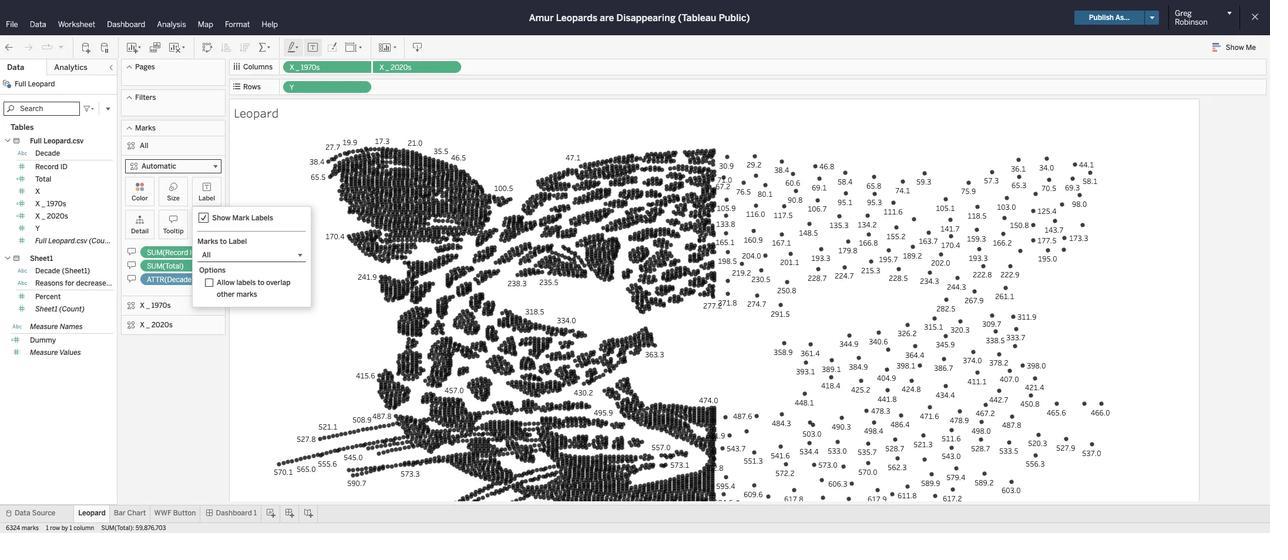 Task type: locate. For each thing, give the bounding box(es) containing it.
1 vertical spatial full
[[30, 137, 42, 145]]

wwf
[[154, 509, 171, 517]]

leopard.csv up the decade (sheet1)
[[48, 237, 87, 245]]

1 horizontal spatial y
[[290, 83, 294, 92]]

show for show mark labels
[[212, 214, 231, 222]]

allow
[[217, 279, 235, 287]]

dashboard for dashboard
[[107, 20, 145, 29]]

leopard.csv
[[43, 137, 84, 145], [48, 237, 87, 245]]

x _ 1970s down hide mark labels icon
[[290, 63, 320, 72]]

data up 6324 marks
[[15, 509, 30, 517]]

greg
[[1176, 9, 1192, 18]]

full for full leopard.csv (count)
[[35, 237, 47, 245]]

dashboard up the new worksheet image
[[107, 20, 145, 29]]

2 measure from the top
[[30, 349, 58, 357]]

sum(record id)
[[147, 249, 200, 257]]

1 vertical spatial x _ 1970s
[[35, 200, 66, 208]]

sheet1 down percent
[[35, 305, 58, 313]]

file
[[6, 20, 18, 29]]

total
[[35, 175, 51, 183]]

decade up record at the top left
[[35, 149, 60, 158]]

marks down the data source
[[22, 525, 39, 532]]

disappearing
[[617, 12, 676, 23]]

0 vertical spatial dashboard
[[107, 20, 145, 29]]

to inside options allow labels to overlap other marks
[[258, 279, 265, 287]]

collapse image
[[108, 64, 115, 71]]

2 vertical spatial 1970s
[[151, 302, 171, 310]]

data up redo image
[[30, 20, 46, 29]]

x _ 2020s
[[380, 63, 412, 72], [35, 212, 68, 220], [140, 321, 173, 329]]

replay animation image right redo image
[[41, 41, 53, 53]]

0 vertical spatial measure
[[30, 323, 58, 331]]

record id
[[35, 163, 68, 171]]

names
[[60, 323, 83, 331]]

dashboard for dashboard 1
[[216, 509, 252, 517]]

mark
[[232, 214, 250, 222]]

decade up reasons
[[35, 267, 60, 275]]

1 vertical spatial x _ 2020s
[[35, 212, 68, 220]]

0 vertical spatial marks
[[135, 124, 156, 132]]

1 horizontal spatial show
[[1226, 43, 1245, 52]]

2 vertical spatial leopard
[[78, 509, 106, 517]]

0 horizontal spatial marks
[[135, 124, 156, 132]]

leopard up column
[[78, 509, 106, 517]]

sum(total):
[[101, 525, 134, 532]]

2 horizontal spatial leopard
[[234, 105, 279, 121]]

x _ 2020s down show/hide cards 'icon' on the left top of page
[[380, 63, 412, 72]]

1 horizontal spatial 1970s
[[151, 302, 171, 310]]

1970s
[[301, 63, 320, 72], [47, 200, 66, 208], [151, 302, 171, 310]]

totals image
[[258, 41, 272, 53]]

(count) up names
[[59, 305, 85, 313]]

publish as... button
[[1075, 11, 1145, 25]]

rows
[[243, 83, 261, 91]]

0 horizontal spatial dashboard
[[107, 20, 145, 29]]

1 horizontal spatial (count)
[[89, 237, 114, 245]]

full up "search" text box
[[15, 80, 26, 88]]

0 vertical spatial marks
[[237, 290, 257, 299]]

show me button
[[1208, 38, 1267, 56]]

1 vertical spatial leopard.csv
[[48, 237, 87, 245]]

1 horizontal spatial x _ 1970s
[[140, 302, 171, 310]]

data down undo image
[[7, 63, 24, 72]]

marks for marks
[[135, 124, 156, 132]]

1 horizontal spatial marks
[[197, 237, 218, 246]]

leopard down rows
[[234, 105, 279, 121]]

2 horizontal spatial 2020s
[[391, 63, 412, 72]]

decade
[[35, 149, 60, 158], [35, 267, 60, 275]]

tooltip
[[163, 227, 184, 235]]

reasons for decreased population
[[35, 279, 148, 287]]

x _ 1970s down total
[[35, 200, 66, 208]]

leopard up "search" text box
[[28, 80, 55, 88]]

as...
[[1116, 14, 1130, 22]]

marks up all
[[135, 124, 156, 132]]

sheet1 (count)
[[35, 305, 85, 313]]

1 vertical spatial marks
[[197, 237, 218, 246]]

(count) up "(sheet1)"
[[89, 237, 114, 245]]

2020s down attr(decade)
[[151, 321, 173, 329]]

2 decade from the top
[[35, 267, 60, 275]]

59,876,703
[[136, 525, 166, 532]]

y
[[290, 83, 294, 92], [35, 225, 40, 233]]

1 vertical spatial 2020s
[[47, 212, 68, 220]]

2 horizontal spatial x _ 1970s
[[290, 63, 320, 72]]

full up the decade (sheet1)
[[35, 237, 47, 245]]

x _ 2020s down attr(decade)
[[140, 321, 173, 329]]

other
[[217, 290, 235, 299]]

x _ 1970s
[[290, 63, 320, 72], [35, 200, 66, 208], [140, 302, 171, 310]]

1 vertical spatial data
[[7, 63, 24, 72]]

0 vertical spatial full
[[15, 80, 26, 88]]

full leopard
[[15, 80, 55, 88]]

1 vertical spatial (count)
[[59, 305, 85, 313]]

marks
[[237, 290, 257, 299], [22, 525, 39, 532]]

2020s
[[391, 63, 412, 72], [47, 212, 68, 220], [151, 321, 173, 329]]

replay animation image
[[41, 41, 53, 53], [58, 43, 65, 50]]

label down mark
[[229, 237, 247, 246]]

2020s down show/hide cards 'icon' on the left top of page
[[391, 63, 412, 72]]

(count)
[[89, 237, 114, 245], [59, 305, 85, 313]]

show left mark
[[212, 214, 231, 222]]

measure
[[30, 323, 58, 331], [30, 349, 58, 357]]

undo image
[[4, 41, 15, 53]]

1 vertical spatial show
[[212, 214, 231, 222]]

0 horizontal spatial 1
[[46, 525, 49, 532]]

dashboard right button
[[216, 509, 252, 517]]

dummy
[[30, 336, 56, 344]]

1 vertical spatial sheet1
[[35, 305, 58, 313]]

full down tables
[[30, 137, 42, 145]]

decade (sheet1)
[[35, 267, 90, 275]]

0 horizontal spatial label
[[199, 195, 215, 202]]

full for full leopard
[[15, 80, 26, 88]]

2 horizontal spatial x _ 2020s
[[380, 63, 412, 72]]

sheet1 for sheet1 (count)
[[35, 305, 58, 313]]

label
[[199, 195, 215, 202], [229, 237, 247, 246]]

0 horizontal spatial 1970s
[[47, 200, 66, 208]]

0 vertical spatial 1970s
[[301, 63, 320, 72]]

0 horizontal spatial show
[[212, 214, 231, 222]]

show inside 'button'
[[1226, 43, 1245, 52]]

sheet1 up the decade (sheet1)
[[30, 255, 53, 263]]

label up shape
[[199, 195, 215, 202]]

0 vertical spatial show
[[1226, 43, 1245, 52]]

1970s down hide mark labels icon
[[301, 63, 320, 72]]

6324
[[6, 525, 20, 532]]

dashboard
[[107, 20, 145, 29], [216, 509, 252, 517]]

x _ 1970s down attr(decade)
[[140, 302, 171, 310]]

measure values
[[30, 349, 81, 357]]

pages
[[135, 63, 155, 71]]

decade for decade
[[35, 149, 60, 158]]

x
[[290, 63, 294, 72], [380, 63, 384, 72], [35, 188, 40, 196], [35, 200, 40, 208], [35, 212, 40, 220], [140, 302, 145, 310], [140, 321, 145, 329]]

to down show mark labels
[[220, 237, 227, 246]]

0 horizontal spatial (count)
[[59, 305, 85, 313]]

sheet1
[[30, 255, 53, 263], [35, 305, 58, 313]]

0 vertical spatial to
[[220, 237, 227, 246]]

(sheet1)
[[62, 267, 90, 275]]

show me
[[1226, 43, 1257, 52]]

labels
[[251, 214, 273, 222]]

1 horizontal spatial dashboard
[[216, 509, 252, 517]]

leopard.csv for full leopard.csv (count)
[[48, 237, 87, 245]]

new data source image
[[81, 41, 92, 53]]

1 decade from the top
[[35, 149, 60, 158]]

1 vertical spatial to
[[258, 279, 265, 287]]

0 vertical spatial (count)
[[89, 237, 114, 245]]

1 measure from the top
[[30, 323, 58, 331]]

2 vertical spatial x _ 1970s
[[140, 302, 171, 310]]

0 horizontal spatial y
[[35, 225, 40, 233]]

dashboard 1
[[216, 509, 257, 517]]

0 vertical spatial y
[[290, 83, 294, 92]]

to right labels
[[258, 279, 265, 287]]

map
[[198, 20, 213, 29]]

row
[[50, 525, 60, 532]]

2020s up full leopard.csv (count)
[[47, 212, 68, 220]]

1 row by 1 column
[[46, 525, 94, 532]]

1970s down attr(decade)
[[151, 302, 171, 310]]

marks to label
[[197, 237, 247, 246]]

full leopard.csv (count)
[[35, 237, 114, 245]]

marks
[[135, 124, 156, 132], [197, 237, 218, 246]]

0 vertical spatial leopard.csv
[[43, 137, 84, 145]]

marks down labels
[[237, 290, 257, 299]]

leopard.csv up id
[[43, 137, 84, 145]]

1970s down total
[[47, 200, 66, 208]]

hide mark labels image
[[307, 41, 319, 53]]

full
[[15, 80, 26, 88], [30, 137, 42, 145], [35, 237, 47, 245]]

0 vertical spatial decade
[[35, 149, 60, 158]]

analysis
[[157, 20, 186, 29]]

data source
[[15, 509, 55, 517]]

amur leopards are disappearing (tableau public)
[[529, 12, 750, 23]]

columns
[[243, 63, 273, 71]]

detail
[[131, 227, 149, 235]]

decade for decade (sheet1)
[[35, 267, 60, 275]]

2 vertical spatial full
[[35, 237, 47, 245]]

0 horizontal spatial 2020s
[[47, 212, 68, 220]]

0 vertical spatial leopard
[[28, 80, 55, 88]]

measure for measure names
[[30, 323, 58, 331]]

1 vertical spatial dashboard
[[216, 509, 252, 517]]

measure names
[[30, 323, 83, 331]]

marks down shape
[[197, 237, 218, 246]]

percent
[[35, 293, 61, 301]]

full for full leopard.csv
[[30, 137, 42, 145]]

1 horizontal spatial label
[[229, 237, 247, 246]]

1 horizontal spatial marks
[[237, 290, 257, 299]]

y up full leopard.csv (count)
[[35, 225, 40, 233]]

show mark labels
[[212, 214, 273, 222]]

data
[[30, 20, 46, 29], [7, 63, 24, 72], [15, 509, 30, 517]]

2 vertical spatial 2020s
[[151, 321, 173, 329]]

1 horizontal spatial to
[[258, 279, 265, 287]]

1 vertical spatial measure
[[30, 349, 58, 357]]

measure down dummy
[[30, 349, 58, 357]]

y right rows
[[290, 83, 294, 92]]

replay animation image up analytics
[[58, 43, 65, 50]]

to
[[220, 237, 227, 246], [258, 279, 265, 287]]

1 vertical spatial decade
[[35, 267, 60, 275]]

x _ 2020s up full leopard.csv (count)
[[35, 212, 68, 220]]

are
[[600, 12, 614, 23]]

0 vertical spatial sheet1
[[30, 255, 53, 263]]

measure up dummy
[[30, 323, 58, 331]]

1 horizontal spatial x _ 2020s
[[140, 321, 173, 329]]

0 vertical spatial x _ 1970s
[[290, 63, 320, 72]]

2 horizontal spatial 1
[[254, 509, 257, 517]]

show left me
[[1226, 43, 1245, 52]]

0 horizontal spatial marks
[[22, 525, 39, 532]]



Task type: describe. For each thing, give the bounding box(es) containing it.
0 horizontal spatial leopard
[[28, 80, 55, 88]]

sort ascending image
[[220, 41, 232, 53]]

shape
[[197, 227, 217, 235]]

1 vertical spatial y
[[35, 225, 40, 233]]

public)
[[719, 12, 750, 23]]

by
[[62, 525, 68, 532]]

2 vertical spatial data
[[15, 509, 30, 517]]

filters
[[135, 93, 156, 102]]

swap rows and columns image
[[202, 41, 213, 53]]

leopard.csv for full leopard.csv
[[43, 137, 84, 145]]

worksheet
[[58, 20, 95, 29]]

highlight image
[[287, 41, 300, 53]]

show for show me
[[1226, 43, 1245, 52]]

color
[[132, 195, 148, 202]]

6324 marks
[[6, 525, 39, 532]]

0 horizontal spatial x _ 2020s
[[35, 212, 68, 220]]

source
[[32, 509, 55, 517]]

decreased
[[76, 279, 110, 287]]

for
[[65, 279, 74, 287]]

help
[[262, 20, 278, 29]]

0 vertical spatial x _ 2020s
[[380, 63, 412, 72]]

show/hide cards image
[[379, 41, 397, 53]]

1 vertical spatial 1970s
[[47, 200, 66, 208]]

pause auto updates image
[[99, 41, 111, 53]]

size
[[167, 195, 180, 202]]

marks. press enter to open the view data window.. use arrow keys to navigate data visualization elements. image
[[232, 126, 1198, 533]]

tables
[[11, 123, 34, 132]]

0 horizontal spatial x _ 1970s
[[35, 200, 66, 208]]

publish as...
[[1090, 14, 1130, 22]]

overlap
[[266, 279, 291, 287]]

sum(total): 59,876,703
[[101, 525, 166, 532]]

download image
[[412, 41, 424, 53]]

1 horizontal spatial 2020s
[[151, 321, 173, 329]]

id
[[60, 163, 68, 171]]

redo image
[[22, 41, 34, 53]]

all
[[140, 142, 148, 150]]

sum(record
[[147, 249, 188, 257]]

sum(total)
[[147, 262, 184, 270]]

me
[[1246, 43, 1257, 52]]

1 vertical spatial label
[[229, 237, 247, 246]]

0 horizontal spatial replay animation image
[[41, 41, 53, 53]]

1 horizontal spatial replay animation image
[[58, 43, 65, 50]]

format workbook image
[[326, 41, 338, 53]]

(tableau
[[678, 12, 717, 23]]

column
[[74, 525, 94, 532]]

0 vertical spatial data
[[30, 20, 46, 29]]

options allow labels to overlap other marks
[[199, 266, 291, 299]]

2 horizontal spatial 1970s
[[301, 63, 320, 72]]

greg robinson
[[1176, 9, 1208, 26]]

id)
[[190, 249, 200, 257]]

fit image
[[345, 41, 364, 53]]

wwf button
[[154, 509, 196, 517]]

options
[[199, 266, 226, 274]]

0 horizontal spatial to
[[220, 237, 227, 246]]

population
[[112, 279, 148, 287]]

marks for marks to label
[[197, 237, 218, 246]]

1 vertical spatial leopard
[[234, 105, 279, 121]]

analytics
[[54, 63, 88, 72]]

bar
[[114, 509, 126, 517]]

1 horizontal spatial leopard
[[78, 509, 106, 517]]

attr(decade)
[[147, 276, 194, 284]]

0 vertical spatial label
[[199, 195, 215, 202]]

leopards
[[556, 12, 598, 23]]

record
[[35, 163, 59, 171]]

reasons
[[35, 279, 63, 287]]

duplicate image
[[149, 41, 161, 53]]

new worksheet image
[[126, 41, 142, 53]]

labels
[[237, 279, 256, 287]]

2 vertical spatial x _ 2020s
[[140, 321, 173, 329]]

format
[[225, 20, 250, 29]]

publish
[[1090, 14, 1114, 22]]

clear sheet image
[[168, 41, 187, 53]]

bar chart
[[114, 509, 146, 517]]

button
[[173, 509, 196, 517]]

measure for measure values
[[30, 349, 58, 357]]

marks inside options allow labels to overlap other marks
[[237, 290, 257, 299]]

amur
[[529, 12, 554, 23]]

1 horizontal spatial 1
[[70, 525, 72, 532]]

0 vertical spatial 2020s
[[391, 63, 412, 72]]

sheet1 for sheet1
[[30, 255, 53, 263]]

robinson
[[1176, 18, 1208, 26]]

full leopard.csv
[[30, 137, 84, 145]]

1 vertical spatial marks
[[22, 525, 39, 532]]

Search text field
[[4, 102, 80, 116]]

values
[[60, 349, 81, 357]]

sort descending image
[[239, 41, 251, 53]]

chart
[[127, 509, 146, 517]]



Task type: vqa. For each thing, say whether or not it's contained in the screenshot.
the rightmost "1970s"
yes



